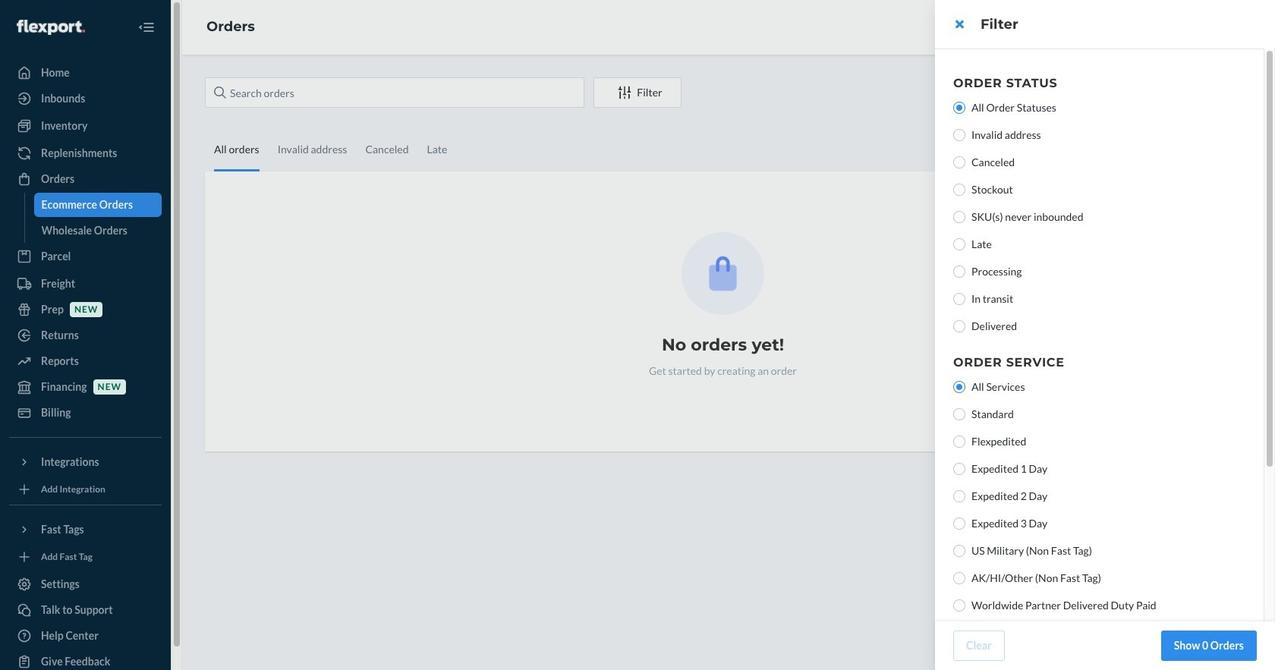 Task type: locate. For each thing, give the bounding box(es) containing it.
None radio
[[954, 156, 966, 169], [954, 184, 966, 196], [954, 238, 966, 251], [954, 266, 966, 278], [954, 381, 966, 393], [954, 436, 966, 448], [954, 463, 966, 475], [954, 491, 966, 503], [954, 518, 966, 530], [954, 600, 966, 612], [954, 156, 966, 169], [954, 184, 966, 196], [954, 238, 966, 251], [954, 266, 966, 278], [954, 381, 966, 393], [954, 436, 966, 448], [954, 463, 966, 475], [954, 491, 966, 503], [954, 518, 966, 530], [954, 600, 966, 612]]

None radio
[[954, 102, 966, 114], [954, 129, 966, 141], [954, 211, 966, 223], [954, 293, 966, 305], [954, 320, 966, 333], [954, 409, 966, 421], [954, 545, 966, 557], [954, 573, 966, 585], [954, 102, 966, 114], [954, 129, 966, 141], [954, 211, 966, 223], [954, 293, 966, 305], [954, 320, 966, 333], [954, 409, 966, 421], [954, 545, 966, 557], [954, 573, 966, 585]]



Task type: describe. For each thing, give the bounding box(es) containing it.
close image
[[956, 18, 964, 30]]



Task type: vqa. For each thing, say whether or not it's contained in the screenshot.
the close icon
yes



